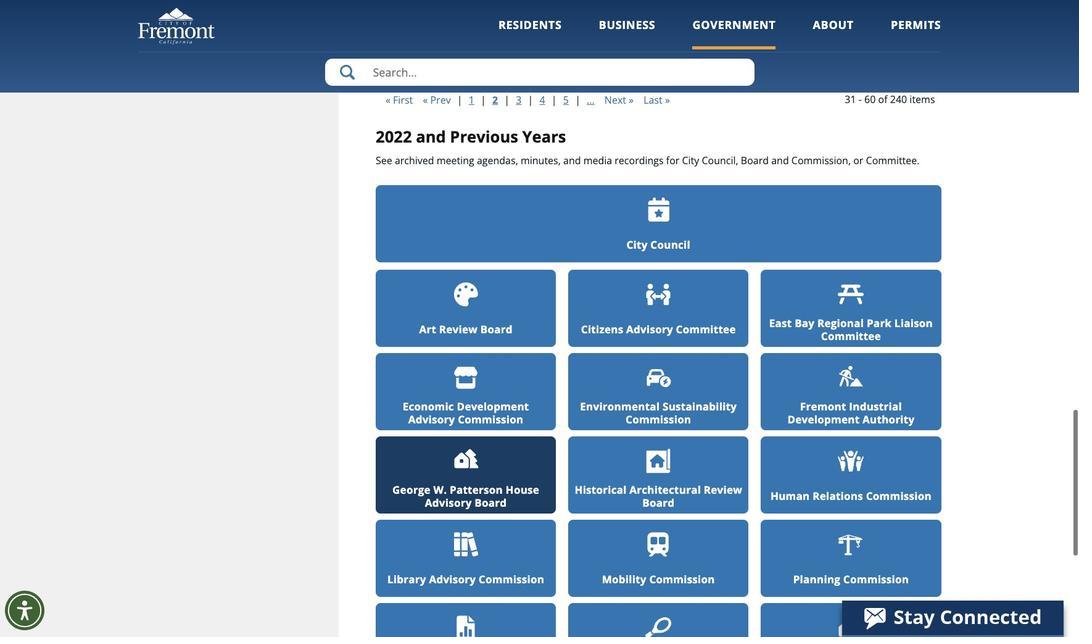 Task type: vqa. For each thing, say whether or not it's contained in the screenshot.
middle the Plaza
no



Task type: locate. For each thing, give the bounding box(es) containing it.
citizens advisory committee
[[582, 323, 736, 337]]

next
[[605, 93, 627, 107]]

« left prev
[[423, 93, 428, 107]]

cancelled:
[[492, 54, 542, 65], [492, 71, 542, 83]]

calendar and star image
[[646, 197, 672, 223]]

economic development advisory commission
[[403, 399, 529, 427]]

4 link
[[536, 92, 549, 108]]

0 horizontal spatial committee
[[624, 54, 668, 65]]

0 vertical spatial planning
[[492, 14, 527, 26]]

tree and house image
[[453, 448, 479, 474]]

2 3:30 from the top
[[437, 71, 454, 83]]

development down 'business booth, market' icon
[[457, 399, 529, 414]]

review down fusd
[[559, 71, 587, 83]]

0 vertical spatial liaison
[[593, 54, 621, 65]]

2 « from the left
[[423, 93, 428, 107]]

development up people with arms uplifted icon
[[788, 413, 860, 427]]

agendas,
[[477, 153, 519, 167]]

1 cancelled: from the top
[[492, 54, 542, 65]]

pm up 10/24/2023 5:30 pm
[[456, 36, 469, 48]]

2 horizontal spatial committee
[[822, 329, 882, 343]]

george w. patterson house advisory board link
[[376, 436, 556, 513]]

planning up art review board special meeting link
[[492, 14, 527, 26]]

1 horizontal spatial «
[[423, 93, 428, 107]]

» right next
[[629, 93, 634, 107]]

pm up 1 link
[[456, 71, 469, 83]]

and left media at the right
[[564, 153, 581, 167]]

... link
[[584, 92, 599, 108]]

review right architectural
[[704, 483, 743, 497]]

last »
[[644, 93, 670, 107]]

library
[[388, 573, 427, 587]]

2022 and previous years see archived meeting agendas, minutes, and media recordings for city council, board and commission, or committee.
[[376, 126, 920, 167]]

development
[[457, 399, 529, 414], [788, 413, 860, 427]]

» right last
[[666, 93, 670, 107]]

0 horizontal spatial development
[[457, 399, 529, 414]]

1 pm from the top
[[456, 14, 469, 26]]

0 horizontal spatial and
[[416, 126, 446, 147]]

4 pm from the top
[[456, 71, 469, 83]]

pm for 10/18/2023 3:30 pm
[[456, 71, 469, 83]]

pm for 10/26/2023 7:00 pm
[[456, 14, 469, 26]]

| right 5
[[576, 93, 581, 107]]

art
[[492, 36, 504, 48], [545, 71, 557, 83], [420, 323, 437, 337]]

| left 5
[[552, 93, 557, 107]]

» for last »
[[666, 93, 670, 107]]

0 vertical spatial 3:30
[[437, 36, 454, 48]]

development inside the economic development advisory commission
[[457, 399, 529, 414]]

city left council
[[627, 238, 648, 252]]

« left first
[[386, 93, 391, 107]]

2 cancelled: from the top
[[492, 71, 542, 83]]

0 horizontal spatial »
[[629, 93, 634, 107]]

art paint palette image
[[453, 282, 479, 308]]

commission
[[530, 14, 579, 26], [458, 413, 524, 427], [626, 413, 692, 427], [867, 489, 932, 504], [479, 573, 545, 587], [650, 573, 716, 587], [844, 573, 910, 587]]

regular up special
[[582, 14, 612, 26]]

and left commission,
[[772, 153, 790, 167]]

commission up blueprint plan icon
[[626, 413, 692, 427]]

» for next »
[[629, 93, 634, 107]]

1 | from the left
[[457, 93, 463, 107]]

1 horizontal spatial regular
[[616, 71, 647, 83]]

art for art review board
[[420, 323, 437, 337]]

planning down construction crane icon
[[794, 573, 841, 587]]

regular up next » link
[[616, 71, 647, 83]]

10/26/2023
[[388, 14, 434, 26]]

cancelled: down residents 'link' on the top of page
[[492, 54, 542, 65]]

3 pm from the top
[[456, 54, 469, 65]]

advisory inside the economic development advisory commission
[[409, 413, 455, 427]]

Search text field
[[325, 59, 755, 86]]

liaison for fusd
[[593, 54, 621, 65]]

1 » from the left
[[629, 93, 634, 107]]

years
[[523, 126, 567, 147]]

cancelled: art review board regular meeting link
[[492, 71, 682, 83]]

historical
[[575, 483, 627, 497]]

and
[[416, 126, 446, 147], [564, 153, 581, 167], [772, 153, 790, 167]]

planning commission regular meeting
[[492, 14, 647, 26]]

commission down construction crane icon
[[844, 573, 910, 587]]

0 vertical spatial city
[[683, 153, 700, 167]]

planning for planning commission regular meeting
[[492, 14, 527, 26]]

liaison
[[593, 54, 621, 65], [895, 316, 934, 330]]

committee inside east bay regional park liaison committee
[[822, 329, 882, 343]]

east bay regional park liaison committee
[[770, 316, 934, 343]]

« first link
[[382, 92, 417, 108]]

0 horizontal spatial «
[[386, 93, 391, 107]]

3:30 for 10/25/2023
[[437, 36, 454, 48]]

city inside 2022 and previous years see archived meeting agendas, minutes, and media recordings for city council, board and commission, or committee.
[[683, 153, 700, 167]]

1 vertical spatial 3:30
[[437, 71, 454, 83]]

1 vertical spatial art
[[545, 71, 557, 83]]

city right the for
[[683, 153, 700, 167]]

1 « from the left
[[386, 93, 391, 107]]

city council
[[627, 238, 691, 252]]

review
[[507, 36, 535, 48], [559, 71, 587, 83], [439, 323, 478, 337], [704, 483, 743, 497]]

2
[[493, 93, 498, 107]]

1 vertical spatial cancelled:
[[492, 71, 542, 83]]

commission inside "link"
[[867, 489, 932, 504]]

5 link
[[560, 92, 573, 108]]

board
[[537, 36, 562, 48], [589, 71, 614, 83], [742, 153, 769, 167], [481, 323, 513, 337], [475, 496, 507, 510], [643, 496, 675, 510]]

| left 1 link
[[457, 93, 463, 107]]

east
[[770, 316, 793, 330]]

1 vertical spatial city
[[627, 238, 648, 252]]

| left 3
[[505, 93, 510, 107]]

pm for 10/24/2023 5:30 pm
[[456, 54, 469, 65]]

5
[[564, 93, 569, 107]]

liaison right park
[[895, 316, 934, 330]]

human relations commission link
[[762, 436, 942, 513]]

fremont industrial development authority
[[788, 399, 915, 427]]

park
[[868, 316, 892, 330]]

0 vertical spatial regular
[[582, 14, 612, 26]]

4
[[540, 93, 546, 107]]

| left 4
[[528, 93, 534, 107]]

business link
[[599, 17, 656, 49]]

committee
[[624, 54, 668, 65], [677, 323, 736, 337], [822, 329, 882, 343]]

1 horizontal spatial planning
[[794, 573, 841, 587]]

0 horizontal spatial planning
[[492, 14, 527, 26]]

house and apartment buiding image
[[839, 615, 865, 637]]

authority
[[863, 413, 915, 427]]

|
[[457, 93, 463, 107], [481, 93, 486, 107], [505, 93, 510, 107], [528, 93, 534, 107], [552, 93, 557, 107], [576, 93, 581, 107]]

0 vertical spatial art
[[492, 36, 504, 48]]

1 3:30 from the top
[[437, 36, 454, 48]]

board inside george w. patterson house advisory board
[[475, 496, 507, 510]]

recordings
[[615, 153, 664, 167]]

tennis racket image
[[646, 618, 672, 637]]

regional
[[818, 316, 865, 330]]

committee for east bay regional park liaison committee
[[822, 329, 882, 343]]

economic
[[403, 399, 454, 414]]

1 horizontal spatial »
[[666, 93, 670, 107]]

cancelled: for cancelled: cof / fusd liaison committee meeting
[[492, 54, 542, 65]]

art for art review board special meeting
[[492, 36, 504, 48]]

0 horizontal spatial regular
[[582, 14, 612, 26]]

3:30 up the 5:30
[[437, 36, 454, 48]]

pm right 7:00
[[456, 14, 469, 26]]

5 | from the left
[[552, 93, 557, 107]]

31
[[846, 93, 857, 106]]

review down 'residents'
[[507, 36, 535, 48]]

cancelled: up 3
[[492, 71, 542, 83]]

committee for cancelled: cof / fusd liaison committee meeting
[[624, 54, 668, 65]]

house
[[506, 483, 540, 497]]

stay connected image
[[843, 601, 1063, 635]]

commission down 'business booth, market' icon
[[458, 413, 524, 427]]

0 horizontal spatial liaison
[[593, 54, 621, 65]]

3:30 down the 5:30
[[437, 71, 454, 83]]

board inside 2022 and previous years see archived meeting agendas, minutes, and media recordings for city council, board and commission, or committee.
[[742, 153, 769, 167]]

liaison up cancelled: art review board regular meeting
[[593, 54, 621, 65]]

| 1 | 2 | 3 | 4 | 5 | ...
[[457, 93, 595, 107]]

pm right the 5:30
[[456, 54, 469, 65]]

1
[[469, 93, 475, 107]]

1 horizontal spatial liaison
[[895, 316, 934, 330]]

meeting
[[615, 14, 647, 26], [594, 36, 627, 48], [670, 54, 703, 65], [649, 71, 682, 83]]

2 vertical spatial art
[[420, 323, 437, 337]]

art review board link
[[376, 270, 556, 347]]

1 horizontal spatial city
[[683, 153, 700, 167]]

patterson
[[450, 483, 503, 497]]

fremont
[[801, 399, 847, 414]]

liaison inside east bay regional park liaison committee
[[895, 316, 934, 330]]

2 pm from the top
[[456, 36, 469, 48]]

see
[[376, 153, 393, 167]]

industrial
[[850, 399, 903, 414]]

commission right relations
[[867, 489, 932, 504]]

east bay regional park liaison committee link
[[762, 270, 942, 347]]

10/25/2023
[[388, 36, 434, 48]]

special
[[564, 36, 592, 48]]

...
[[587, 93, 595, 107]]

0 horizontal spatial art
[[420, 323, 437, 337]]

and up archived
[[416, 126, 446, 147]]

10/24/2023 5:30 pm
[[388, 54, 469, 65]]

planning commission
[[794, 573, 910, 587]]

0 vertical spatial cancelled:
[[492, 54, 542, 65]]

city
[[683, 153, 700, 167], [627, 238, 648, 252]]

1 horizontal spatial art
[[492, 36, 504, 48]]

for
[[667, 153, 680, 167]]

2 » from the left
[[666, 93, 670, 107]]

about
[[814, 17, 855, 32]]

historical architectural review board link
[[569, 436, 749, 513]]

| right 1
[[481, 93, 486, 107]]

construction crane image
[[839, 532, 865, 558]]

1 horizontal spatial development
[[788, 413, 860, 427]]

1 vertical spatial liaison
[[895, 316, 934, 330]]

1 vertical spatial planning
[[794, 573, 841, 587]]

commission inside the economic development advisory commission
[[458, 413, 524, 427]]

file with graph image
[[453, 615, 479, 637]]

first
[[393, 93, 413, 107]]



Task type: describe. For each thing, give the bounding box(es) containing it.
31 - 60 of 240 items
[[846, 93, 936, 106]]

1 vertical spatial regular
[[616, 71, 647, 83]]

2 | from the left
[[481, 93, 486, 107]]

advisory inside george w. patterson house advisory board
[[425, 496, 472, 510]]

prev
[[431, 93, 451, 107]]

council
[[651, 238, 691, 252]]

or
[[854, 153, 864, 167]]

mobility commission
[[603, 573, 716, 587]]

3 | from the left
[[505, 93, 510, 107]]

review down art paint palette icon
[[439, 323, 478, 337]]

10/24/2023
[[388, 54, 434, 65]]

0 horizontal spatial city
[[627, 238, 648, 252]]

planning for planning commission
[[794, 573, 841, 587]]

commission down books image
[[479, 573, 545, 587]]

7:00
[[437, 14, 454, 26]]

2 horizontal spatial and
[[772, 153, 790, 167]]

human
[[771, 489, 810, 504]]

commission,
[[792, 153, 852, 167]]

business booth, market image
[[453, 365, 479, 391]]

previous
[[450, 126, 519, 147]]

w.
[[434, 483, 447, 497]]

review inside the historical architectural review board
[[704, 483, 743, 497]]

/
[[564, 54, 567, 65]]

development inside fremont industrial development authority
[[788, 413, 860, 427]]

-
[[859, 93, 863, 106]]

george
[[393, 483, 431, 497]]

next » link
[[601, 92, 638, 108]]

10/18/2023
[[388, 71, 434, 83]]

picnic table image
[[839, 285, 865, 304]]

240
[[891, 93, 908, 106]]

5:30
[[437, 54, 454, 65]]

two people communicate image
[[646, 282, 672, 308]]

permits
[[892, 17, 942, 32]]

cancelled: cof / fusd liaison committee meeting
[[492, 54, 703, 65]]

mobility commission link
[[569, 520, 749, 597]]

1 link
[[465, 92, 478, 108]]

fusd
[[569, 54, 591, 65]]

residents link
[[499, 17, 562, 49]]

human relations commission
[[771, 489, 932, 504]]

liaison for park
[[895, 316, 934, 330]]

planning commission regular meeting link
[[492, 14, 647, 26]]

last
[[644, 93, 663, 107]]

permits link
[[892, 17, 942, 49]]

3 link
[[513, 92, 526, 108]]

minutes,
[[521, 153, 561, 167]]

electric car image
[[646, 365, 672, 391]]

about link
[[814, 17, 855, 49]]

library advisory commission
[[388, 573, 545, 587]]

board inside the historical architectural review board
[[643, 496, 675, 510]]

planning commission link
[[762, 520, 942, 597]]

10/26/2023 7:00 pm
[[388, 14, 469, 26]]

media
[[584, 153, 613, 167]]

blueprint plan image
[[646, 448, 672, 474]]

committee.
[[867, 153, 920, 167]]

next »
[[605, 93, 634, 107]]

commission up art review board special meeting link
[[530, 14, 579, 26]]

government link
[[693, 17, 776, 49]]

« for « first
[[386, 93, 391, 107]]

cancelled: for cancelled: art review board regular meeting
[[492, 71, 542, 83]]

art review board special meeting link
[[492, 36, 627, 48]]

books image
[[453, 532, 479, 558]]

worker digging image
[[839, 365, 865, 391]]

government
[[693, 17, 776, 32]]

cof
[[545, 54, 561, 65]]

fremont industrial development authority link
[[762, 353, 942, 430]]

commission inside environmental sustainability commission
[[626, 413, 692, 427]]

city council link
[[376, 185, 942, 262]]

bay
[[795, 316, 815, 330]]

environmental sustainability commission
[[581, 399, 737, 427]]

commission down the train subway car icon
[[650, 573, 716, 587]]

relations
[[813, 489, 864, 504]]

items
[[910, 93, 936, 106]]

3
[[516, 93, 522, 107]]

environmental sustainability commission link
[[569, 353, 749, 430]]

environmental
[[581, 399, 660, 414]]

« prev
[[423, 93, 451, 107]]

« prev link
[[420, 92, 455, 108]]

1 horizontal spatial and
[[564, 153, 581, 167]]

« for « prev
[[423, 93, 428, 107]]

10/18/2023 3:30 pm
[[388, 71, 469, 83]]

2 horizontal spatial art
[[545, 71, 557, 83]]

pm for 10/25/2023 3:30 pm
[[456, 36, 469, 48]]

2 link
[[489, 92, 502, 108]]

cancelled: cof / fusd liaison committee meeting link
[[492, 54, 703, 65]]

people with arms uplifted image
[[839, 451, 865, 472]]

1 horizontal spatial committee
[[677, 323, 736, 337]]

4 | from the left
[[528, 93, 534, 107]]

council,
[[702, 153, 739, 167]]

meeting
[[437, 153, 475, 167]]

sustainability
[[663, 399, 737, 414]]

3:30 for 10/18/2023
[[437, 71, 454, 83]]

train subway car image
[[646, 532, 672, 558]]

art review board
[[420, 323, 513, 337]]

historical architectural review board
[[575, 483, 743, 510]]

citizens advisory committee link
[[569, 270, 749, 347]]

architectural
[[630, 483, 702, 497]]

business
[[599, 17, 656, 32]]

last » link
[[640, 92, 674, 108]]

10/25/2023 3:30 pm
[[388, 36, 469, 48]]

6 | from the left
[[576, 93, 581, 107]]



